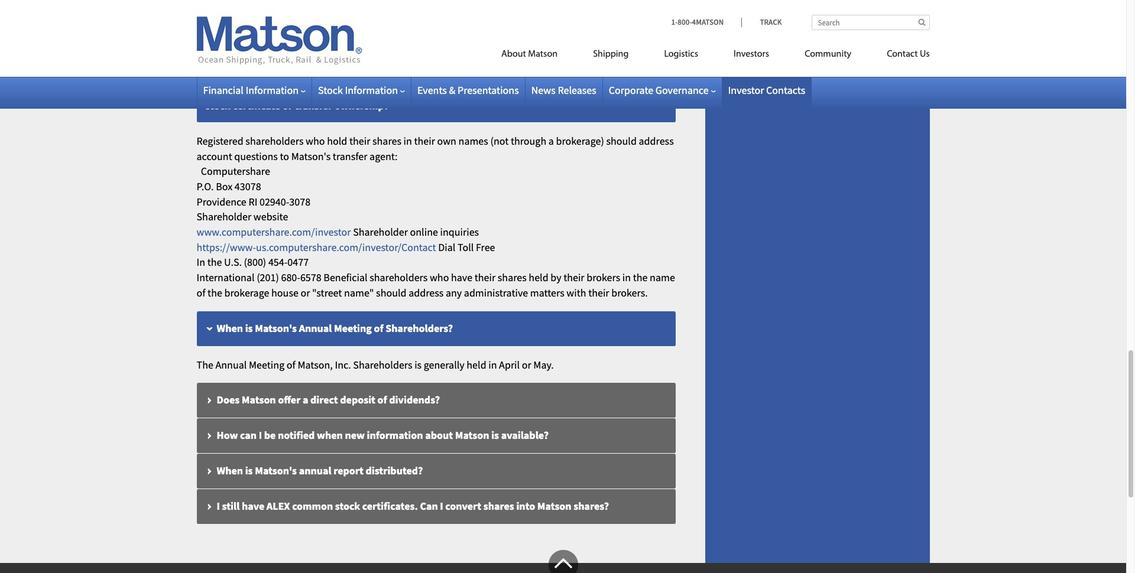 Task type: vqa. For each thing, say whether or not it's contained in the screenshot.
Micronesia
no



Task type: locate. For each thing, give the bounding box(es) containing it.
footer
[[0, 551, 1127, 574]]

the inside how do i change my mailing address, replace lost stock certificates, change the name on my stock certificate or transfer ownership?
[[569, 81, 585, 95]]

0 vertical spatial annual
[[299, 321, 332, 335]]

0 vertical spatial meeting
[[334, 321, 372, 335]]

meeting down name"
[[334, 321, 372, 335]]

2 vertical spatial or
[[522, 358, 532, 372]]

0 vertical spatial who
[[306, 134, 325, 148]]

2 change from the left
[[533, 81, 567, 95]]

1 my from the left
[[295, 81, 310, 95]]

shareholders up to
[[246, 134, 304, 148]]

0 horizontal spatial held
[[467, 358, 487, 372]]

was inside tab panel
[[231, 46, 249, 60]]

shares up administrative
[[498, 271, 527, 285]]

stock inside tab
[[335, 500, 360, 514]]

www.computershare.com/investor link
[[197, 225, 351, 239]]

brokerage)
[[556, 134, 604, 148]]

the annual meeting of matson, inc. shareholders is generally held in april or may.
[[197, 358, 554, 372]]

held inside when is matson's annual meeting of shareholders? tab panel
[[467, 358, 487, 372]]

who
[[306, 134, 325, 148], [430, 271, 449, 285]]

i right can
[[440, 500, 443, 514]]

0 vertical spatial or
[[283, 99, 293, 112]]

3078
[[289, 195, 311, 209]]

0 vertical spatial name
[[587, 81, 613, 95]]

1 vertical spatial how
[[217, 429, 238, 443]]

0 horizontal spatial stock
[[206, 99, 231, 112]]

name"
[[344, 286, 374, 300]]

to
[[280, 149, 289, 163]]

0 horizontal spatial my
[[295, 81, 310, 95]]

1 horizontal spatial shareholder
[[353, 225, 408, 239]]

or inside when is matson's annual meeting of shareholders? tab panel
[[522, 358, 532, 372]]

should right name"
[[376, 286, 407, 300]]

of up the annual meeting of matson, inc. shareholders is generally held in april or may.
[[374, 321, 384, 335]]

1 vertical spatial when
[[217, 464, 243, 478]]

0 horizontal spatial name
[[587, 81, 613, 95]]

information
[[246, 83, 299, 97], [345, 83, 398, 97]]

when for when is matson's annual meeting of shareholders?
[[217, 321, 243, 335]]

corporate
[[609, 83, 654, 97]]

in
[[197, 256, 205, 269]]

0 vertical spatial when
[[217, 321, 243, 335]]

should
[[606, 134, 637, 148], [376, 286, 407, 300]]

contact us link
[[869, 44, 930, 68]]

who left 'hold' at the top of the page
[[306, 134, 325, 148]]

2 how from the top
[[217, 429, 238, 443]]

800-
[[678, 17, 692, 27]]

shareholder down providence
[[197, 210, 252, 224]]

state
[[338, 46, 361, 60]]

1 vertical spatial a
[[303, 393, 308, 407]]

should right brokerage)
[[606, 134, 637, 148]]

1 horizontal spatial held
[[529, 271, 549, 285]]

annual
[[299, 321, 332, 335], [216, 358, 247, 372]]

how can i be notified when new information about matson is available?
[[217, 429, 549, 443]]

annual right 'the'
[[216, 358, 247, 372]]

of
[[363, 46, 372, 60], [197, 286, 206, 300], [374, 321, 384, 335], [287, 358, 296, 372], [378, 393, 387, 407]]

how for can
[[217, 429, 238, 443]]

registered
[[197, 134, 244, 148]]

annual
[[299, 464, 332, 478]]

when is matson's annual report distributed?
[[217, 464, 423, 478]]

or right certificate
[[283, 99, 293, 112]]

change up certificate
[[260, 81, 293, 95]]

matson's down house
[[255, 321, 297, 335]]

0 vertical spatial stock
[[448, 81, 473, 95]]

how inside how do i change my mailing address, replace lost stock certificates, change the name on my stock certificate or transfer ownership?
[[217, 81, 238, 95]]

i still have alex common stock certificates.  can i convert shares into matson shares?
[[217, 500, 609, 514]]

1 vertical spatial transfer
[[333, 149, 368, 163]]

0 vertical spatial transfer
[[295, 99, 333, 112]]

name left on
[[587, 81, 613, 95]]

matson's for annual
[[255, 464, 297, 478]]

the right news
[[569, 81, 585, 95]]

1 horizontal spatial change
[[533, 81, 567, 95]]

where was matson incorporated? tab
[[197, 0, 676, 35]]

1 vertical spatial should
[[376, 286, 407, 300]]

top menu navigation
[[448, 44, 930, 68]]

was for incorporated
[[231, 46, 249, 60]]

or inside the registered shareholders who hold their shares in their own names (not through a brokerage) should address account questions to matson's transfer agent: computershare p.o. box 43078 providence ri 02940-3078 shareholder website www.computershare.com/investor shareholder online inquiries https://www-us.computershare.com/investor/contact dial toll free in the u.s. (800) 454-0477 international (201) 680-6578  beneficial shareholders who have their shares held by their brokers in the name of the brokerage house or "street name" should address any administrative matters with their brokers.
[[301, 286, 310, 300]]

0 vertical spatial shareholder
[[197, 210, 252, 224]]

a right through
[[549, 134, 554, 148]]

0 horizontal spatial address
[[409, 286, 444, 300]]

investors link
[[716, 44, 787, 68]]

news releases
[[531, 83, 597, 97]]

i
[[254, 81, 257, 95], [259, 429, 262, 443], [217, 500, 220, 514], [440, 500, 443, 514]]

have
[[451, 271, 473, 285], [242, 500, 265, 514]]

matson's right to
[[291, 149, 331, 163]]

was inside tab
[[249, 9, 267, 23]]

www.computershare.com/investor
[[197, 225, 351, 239]]

annual inside the when is matson's annual meeting of shareholders? tab
[[299, 321, 332, 335]]

0 horizontal spatial should
[[376, 286, 407, 300]]

does matson offer a direct deposit of dividends?
[[217, 393, 440, 407]]

when is matson's annual report distributed? tab
[[197, 454, 676, 490]]

information up certificate
[[246, 83, 299, 97]]

was up do
[[231, 46, 249, 60]]

governance
[[656, 83, 709, 97]]

of down international
[[197, 286, 206, 300]]

0 horizontal spatial change
[[260, 81, 293, 95]]

about
[[425, 429, 453, 443]]

have right still
[[242, 500, 265, 514]]

0 horizontal spatial or
[[283, 99, 293, 112]]

have inside tab
[[242, 500, 265, 514]]

1 horizontal spatial my
[[630, 81, 644, 95]]

p.o.
[[197, 180, 214, 193]]

1 information from the left
[[246, 83, 299, 97]]

1 vertical spatial or
[[301, 286, 310, 300]]

or left the "may."
[[522, 358, 532, 372]]

held left by
[[529, 271, 549, 285]]

2 vertical spatial matson's
[[255, 464, 297, 478]]

registered shareholders who hold their shares in their own names (not through a brokerage) should address account questions to matson's transfer agent: computershare p.o. box 43078 providence ri 02940-3078 shareholder website www.computershare.com/investor shareholder online inquiries https://www-us.computershare.com/investor/contact dial toll free in the u.s. (800) 454-0477 international (201) 680-6578  beneficial shareholders who have their shares held by their brokers in the name of the brokerage house or "street name" should address any administrative matters with their brokers.
[[197, 134, 675, 300]]

0 vertical spatial matson's
[[291, 149, 331, 163]]

2 horizontal spatial or
[[522, 358, 532, 372]]

i left still
[[217, 500, 220, 514]]

when
[[217, 321, 243, 335], [217, 464, 243, 478]]

0 vertical spatial have
[[451, 271, 473, 285]]

2 vertical spatial shares
[[484, 500, 514, 514]]

or down 6578
[[301, 286, 310, 300]]

1 vertical spatial have
[[242, 500, 265, 514]]

0 vertical spatial address
[[639, 134, 674, 148]]

0 horizontal spatial a
[[303, 393, 308, 407]]

free
[[476, 241, 495, 254]]

matson's up alex
[[255, 464, 297, 478]]

0 vertical spatial a
[[549, 134, 554, 148]]

2 my from the left
[[630, 81, 644, 95]]

events & presentations link
[[418, 83, 519, 97]]

1 vertical spatial matson's
[[255, 321, 297, 335]]

1 vertical spatial held
[[467, 358, 487, 372]]

held
[[529, 271, 549, 285], [467, 358, 487, 372]]

1 horizontal spatial or
[[301, 286, 310, 300]]

i right do
[[254, 81, 257, 95]]

transfer down 'hold' at the top of the page
[[333, 149, 368, 163]]

in left state
[[310, 46, 319, 60]]

0 horizontal spatial meeting
[[249, 358, 285, 372]]

i inside how do i change my mailing address, replace lost stock certificates, change the name on my stock certificate or transfer ownership?
[[254, 81, 257, 95]]

1 horizontal spatial have
[[451, 271, 473, 285]]

is left generally at the left of page
[[415, 358, 422, 372]]

meeting inside tab panel
[[249, 358, 285, 372]]

presentations
[[458, 83, 519, 97]]

1 horizontal spatial information
[[345, 83, 398, 97]]

address down corporate governance
[[639, 134, 674, 148]]

was
[[249, 9, 267, 23], [231, 46, 249, 60]]

2 when from the top
[[217, 464, 243, 478]]

name inside the registered shareholders who hold their shares in their own names (not through a brokerage) should address account questions to matson's transfer agent: computershare p.o. box 43078 providence ri 02940-3078 shareholder website www.computershare.com/investor shareholder online inquiries https://www-us.computershare.com/investor/contact dial toll free in the u.s. (800) 454-0477 international (201) 680-6578  beneficial shareholders who have their shares held by their brokers in the name of the brokerage house or "street name" should address any administrative matters with their brokers.
[[650, 271, 675, 285]]

2 vertical spatial stock
[[335, 500, 360, 514]]

us.computershare.com/investor/contact
[[256, 241, 436, 254]]

shares left into
[[484, 500, 514, 514]]

meeting
[[334, 321, 372, 335], [249, 358, 285, 372]]

matson was incorporated in the state of hawaii.
[[197, 46, 407, 60]]

my right on
[[630, 81, 644, 95]]

4matson
[[692, 17, 724, 27]]

u.s.
[[224, 256, 242, 269]]

1 horizontal spatial shareholders
[[370, 271, 428, 285]]

1 how from the top
[[217, 81, 238, 95]]

does
[[217, 393, 240, 407]]

0 vertical spatial should
[[606, 134, 637, 148]]

their
[[349, 134, 370, 148], [414, 134, 435, 148], [475, 271, 496, 285], [564, 271, 585, 285], [589, 286, 610, 300]]

0 horizontal spatial who
[[306, 134, 325, 148]]

events
[[418, 83, 447, 97]]

stock information
[[318, 83, 398, 97]]

2 information from the left
[[345, 83, 398, 97]]

stock right lost
[[448, 81, 473, 95]]

how left can
[[217, 429, 238, 443]]

when down brokerage
[[217, 321, 243, 335]]

6578
[[300, 271, 322, 285]]

1 vertical spatial annual
[[216, 358, 247, 372]]

0 vertical spatial how
[[217, 81, 238, 95]]

0 horizontal spatial information
[[246, 83, 299, 97]]

1 vertical spatial was
[[231, 46, 249, 60]]

1 vertical spatial meeting
[[249, 358, 285, 372]]

1 vertical spatial shares
[[498, 271, 527, 285]]

transfer down stock
[[295, 99, 333, 112]]

None search field
[[812, 15, 930, 30]]

stock down financial
[[206, 99, 231, 112]]

investors
[[734, 50, 769, 59]]

alex
[[267, 500, 290, 514]]

held inside the registered shareholders who hold their shares in their own names (not through a brokerage) should address account questions to matson's transfer agent: computershare p.o. box 43078 providence ri 02940-3078 shareholder website www.computershare.com/investor shareholder online inquiries https://www-us.computershare.com/investor/contact dial toll free in the u.s. (800) 454-0477 international (201) 680-6578  beneficial shareholders who have their shares held by their brokers in the name of the brokerage house or "street name" should address any administrative matters with their brokers.
[[529, 271, 549, 285]]

change down "about matson" link
[[533, 81, 567, 95]]

news
[[531, 83, 556, 97]]

address left any
[[409, 286, 444, 300]]

of inside where was matson incorporated? tab panel
[[363, 46, 372, 60]]

have up any
[[451, 271, 473, 285]]

2 horizontal spatial stock
[[448, 81, 473, 95]]

shareholders up name"
[[370, 271, 428, 285]]

shares up agent:
[[373, 134, 402, 148]]

a right offer
[[303, 393, 308, 407]]

1 horizontal spatial name
[[650, 271, 675, 285]]

house
[[271, 286, 299, 300]]

0 vertical spatial shares
[[373, 134, 402, 148]]

logistics link
[[647, 44, 716, 68]]

0 vertical spatial was
[[249, 9, 267, 23]]

1 vertical spatial address
[[409, 286, 444, 300]]

stock right 'common'
[[335, 500, 360, 514]]

when up still
[[217, 464, 243, 478]]

0 horizontal spatial annual
[[216, 358, 247, 372]]

1 horizontal spatial a
[[549, 134, 554, 148]]

how left do
[[217, 81, 238, 95]]

in left own
[[404, 134, 412, 148]]

address,
[[350, 81, 390, 95]]

information for stock information
[[345, 83, 398, 97]]

of right state
[[363, 46, 372, 60]]

1 horizontal spatial meeting
[[334, 321, 372, 335]]

1 when from the top
[[217, 321, 243, 335]]

shareholder up us.computershare.com/investor/contact
[[353, 225, 408, 239]]

report
[[334, 464, 364, 478]]

0 horizontal spatial shareholder
[[197, 210, 252, 224]]

annual up matson, on the bottom
[[299, 321, 332, 335]]

"street
[[312, 286, 342, 300]]

with
[[567, 286, 586, 300]]

of left matson, on the bottom
[[287, 358, 296, 372]]

name right brokers
[[650, 271, 675, 285]]

matson inside top menu navigation
[[528, 50, 558, 59]]

1 vertical spatial who
[[430, 271, 449, 285]]

matson inside tab panel
[[197, 46, 229, 60]]

1 horizontal spatial stock
[[335, 500, 360, 514]]

held right generally at the left of page
[[467, 358, 487, 372]]

0 vertical spatial shareholders
[[246, 134, 304, 148]]

by
[[551, 271, 562, 285]]

1 horizontal spatial who
[[430, 271, 449, 285]]

information for financial information
[[246, 83, 299, 97]]

meeting up offer
[[249, 358, 285, 372]]

shareholders
[[246, 134, 304, 148], [370, 271, 428, 285]]

the left state
[[321, 46, 336, 60]]

does matson offer a direct deposit of dividends? tab
[[197, 383, 676, 419]]

information up ownership?
[[345, 83, 398, 97]]

0 horizontal spatial have
[[242, 500, 265, 514]]

my left mailing
[[295, 81, 310, 95]]

address
[[639, 134, 674, 148], [409, 286, 444, 300]]

do
[[240, 81, 252, 95]]

is
[[245, 321, 253, 335], [415, 358, 422, 372], [492, 429, 499, 443], [245, 464, 253, 478]]

was right where in the left top of the page
[[249, 9, 267, 23]]

corporate governance
[[609, 83, 709, 97]]

0 vertical spatial held
[[529, 271, 549, 285]]

1 vertical spatial name
[[650, 271, 675, 285]]

the down international
[[208, 286, 222, 300]]

who up any
[[430, 271, 449, 285]]

financial information link
[[203, 83, 306, 97]]

1 horizontal spatial annual
[[299, 321, 332, 335]]

in left april
[[489, 358, 497, 372]]

454-
[[268, 256, 288, 269]]

1 vertical spatial shareholder
[[353, 225, 408, 239]]



Task type: describe. For each thing, give the bounding box(es) containing it.
of inside tab panel
[[287, 358, 296, 372]]

contact
[[887, 50, 918, 59]]

0477
[[288, 256, 309, 269]]

1 horizontal spatial should
[[606, 134, 637, 148]]

(800)
[[244, 256, 266, 269]]

(not
[[491, 134, 509, 148]]

680-
[[281, 271, 300, 285]]

can
[[420, 500, 438, 514]]

be
[[264, 429, 276, 443]]

notified
[[278, 429, 315, 443]]

i left be at bottom left
[[259, 429, 262, 443]]

when for when is matson's annual report distributed?
[[217, 464, 243, 478]]

a inside the registered shareholders who hold their shares in their own names (not through a brokerage) should address account questions to matson's transfer agent: computershare p.o. box 43078 providence ri 02940-3078 shareholder website www.computershare.com/investor shareholder online inquiries https://www-us.computershare.com/investor/contact dial toll free in the u.s. (800) 454-0477 international (201) 680-6578  beneficial shareholders who have their shares held by their brokers in the name of the brokerage house or "street name" should address any administrative matters with their brokers.
[[549, 134, 554, 148]]

their down brokers
[[589, 286, 610, 300]]

matson's inside the registered shareholders who hold their shares in their own names (not through a brokerage) should address account questions to matson's transfer agent: computershare p.o. box 43078 providence ri 02940-3078 shareholder website www.computershare.com/investor shareholder online inquiries https://www-us.computershare.com/investor/contact dial toll free in the u.s. (800) 454-0477 international (201) 680-6578  beneficial shareholders who have their shares held by their brokers in the name of the brokerage house or "street name" should address any administrative matters with their brokers.
[[291, 149, 331, 163]]

generally
[[424, 358, 465, 372]]

contacts
[[767, 83, 806, 97]]

replace
[[392, 81, 427, 95]]

shares?
[[574, 500, 609, 514]]

beneficial
[[324, 271, 368, 285]]

stock information link
[[318, 83, 405, 97]]

releases
[[558, 83, 597, 97]]

questions
[[234, 149, 278, 163]]

logistics
[[664, 50, 698, 59]]

where
[[217, 9, 247, 23]]

the right "in"
[[207, 256, 222, 269]]

lost
[[429, 81, 446, 95]]

shareholders
[[353, 358, 413, 372]]

brokerage
[[224, 286, 269, 300]]

about matson
[[502, 50, 558, 59]]

hawaii.
[[374, 46, 407, 60]]

back to top image
[[549, 551, 578, 574]]

how for do
[[217, 81, 238, 95]]

0 horizontal spatial shareholders
[[246, 134, 304, 148]]

matson,
[[298, 358, 333, 372]]

or inside how do i change my mailing address, replace lost stock certificates, change the name on my stock certificate or transfer ownership?
[[283, 99, 293, 112]]

administrative
[[464, 286, 528, 300]]

where was matson incorporated?
[[217, 9, 371, 23]]

Search search field
[[812, 15, 930, 30]]

43078
[[235, 180, 261, 193]]

certificates,
[[476, 81, 531, 95]]

i still have alex common stock certificates.  can i convert shares into matson shares? tab
[[197, 490, 676, 525]]

how do i change my mailing address, replace lost stock certificates, change the name on my stock certificate or transfer ownership? tab
[[197, 71, 676, 123]]

names
[[459, 134, 488, 148]]

dividends?
[[389, 393, 440, 407]]

april
[[499, 358, 520, 372]]

news releases link
[[531, 83, 597, 97]]

how do i change my mailing address, replace lost stock certificates, change the name on my stock certificate or transfer ownership? tab panel
[[197, 134, 676, 301]]

a inside tab
[[303, 393, 308, 407]]

brokers
[[587, 271, 621, 285]]

events & presentations
[[418, 83, 519, 97]]

own
[[437, 134, 457, 148]]

when
[[317, 429, 343, 443]]

of inside the registered shareholders who hold their shares in their own names (not through a brokerage) should address account questions to matson's transfer agent: computershare p.o. box 43078 providence ri 02940-3078 shareholder website www.computershare.com/investor shareholder online inquiries https://www-us.computershare.com/investor/contact dial toll free in the u.s. (800) 454-0477 international (201) 680-6578  beneficial shareholders who have their shares held by their brokers in the name of the brokerage house or "street name" should address any administrative matters with their brokers.
[[197, 286, 206, 300]]

the inside where was matson incorporated? tab panel
[[321, 46, 336, 60]]

stock
[[318, 83, 343, 97]]

(201)
[[257, 271, 279, 285]]

their up with
[[564, 271, 585, 285]]

in up the brokers.
[[623, 271, 631, 285]]

financial information
[[203, 83, 299, 97]]

deposit
[[340, 393, 376, 407]]

track link
[[742, 17, 782, 27]]

inquiries
[[440, 225, 479, 239]]

ownership?
[[335, 99, 389, 112]]

investor contacts link
[[728, 83, 806, 97]]

is down brokerage
[[245, 321, 253, 335]]

1 vertical spatial shareholders
[[370, 271, 428, 285]]

dial
[[438, 241, 456, 254]]

search image
[[919, 18, 926, 26]]

corporate governance link
[[609, 83, 716, 97]]

hold
[[327, 134, 347, 148]]

where was matson incorporated? tab panel
[[197, 46, 676, 61]]

investor contacts
[[728, 83, 806, 97]]

is inside tab panel
[[415, 358, 422, 372]]

matson inside tab
[[537, 500, 572, 514]]

about
[[502, 50, 526, 59]]

is left available?
[[492, 429, 499, 443]]

name inside how do i change my mailing address, replace lost stock certificates, change the name on my stock certificate or transfer ownership?
[[587, 81, 613, 95]]

is down can
[[245, 464, 253, 478]]

incorporated
[[251, 46, 308, 60]]

agent:
[[370, 149, 398, 163]]

when is matson's annual meeting of shareholders? tab panel
[[197, 358, 676, 373]]

how can i be notified when new information about matson is available? tab
[[197, 419, 676, 454]]

mailing
[[312, 81, 348, 95]]

was for matson
[[249, 9, 267, 23]]

investor
[[728, 83, 764, 97]]

have inside the registered shareholders who hold their shares in their own names (not through a brokerage) should address account questions to matson's transfer agent: computershare p.o. box 43078 providence ri 02940-3078 shareholder website www.computershare.com/investor shareholder online inquiries https://www-us.computershare.com/investor/contact dial toll free in the u.s. (800) 454-0477 international (201) 680-6578  beneficial shareholders who have their shares held by their brokers in the name of the brokerage house or "street name" should address any administrative matters with their brokers.
[[451, 271, 473, 285]]

us
[[920, 50, 930, 59]]

website
[[254, 210, 288, 224]]

1 vertical spatial stock
[[206, 99, 231, 112]]

shareholders?
[[386, 321, 453, 335]]

toll
[[458, 241, 474, 254]]

1 change from the left
[[260, 81, 293, 95]]

their left own
[[414, 134, 435, 148]]

of right deposit
[[378, 393, 387, 407]]

still
[[222, 500, 240, 514]]

1 horizontal spatial address
[[639, 134, 674, 148]]

matson's for annual
[[255, 321, 297, 335]]

annual inside when is matson's annual meeting of shareholders? tab panel
[[216, 358, 247, 372]]

shares inside tab
[[484, 500, 514, 514]]

track
[[760, 17, 782, 27]]

matson image
[[197, 17, 362, 65]]

the up the brokers.
[[633, 271, 648, 285]]

their up administrative
[[475, 271, 496, 285]]

1-800-4matson link
[[672, 17, 742, 27]]

their right 'hold' at the top of the page
[[349, 134, 370, 148]]

providence
[[197, 195, 246, 209]]

matters
[[530, 286, 565, 300]]

&
[[449, 83, 456, 97]]

contact us
[[887, 50, 930, 59]]

https://www-us.computershare.com/investor/contact link
[[197, 241, 436, 254]]

the
[[197, 358, 213, 372]]

available?
[[501, 429, 549, 443]]

certificates.
[[362, 500, 418, 514]]

offer
[[278, 393, 301, 407]]

about matson link
[[484, 44, 576, 68]]

common
[[292, 500, 333, 514]]

transfer inside the registered shareholders who hold their shares in their own names (not through a brokerage) should address account questions to matson's transfer agent: computershare p.o. box 43078 providence ri 02940-3078 shareholder website www.computershare.com/investor shareholder online inquiries https://www-us.computershare.com/investor/contact dial toll free in the u.s. (800) 454-0477 international (201) 680-6578  beneficial shareholders who have their shares held by their brokers in the name of the brokerage house or "street name" should address any administrative matters with their brokers.
[[333, 149, 368, 163]]

financial
[[203, 83, 244, 97]]

meeting inside tab
[[334, 321, 372, 335]]

community
[[805, 50, 852, 59]]

when is matson's annual meeting of shareholders? tab
[[197, 311, 676, 347]]

transfer inside how do i change my mailing address, replace lost stock certificates, change the name on my stock certificate or transfer ownership?
[[295, 99, 333, 112]]

shipping
[[593, 50, 629, 59]]



